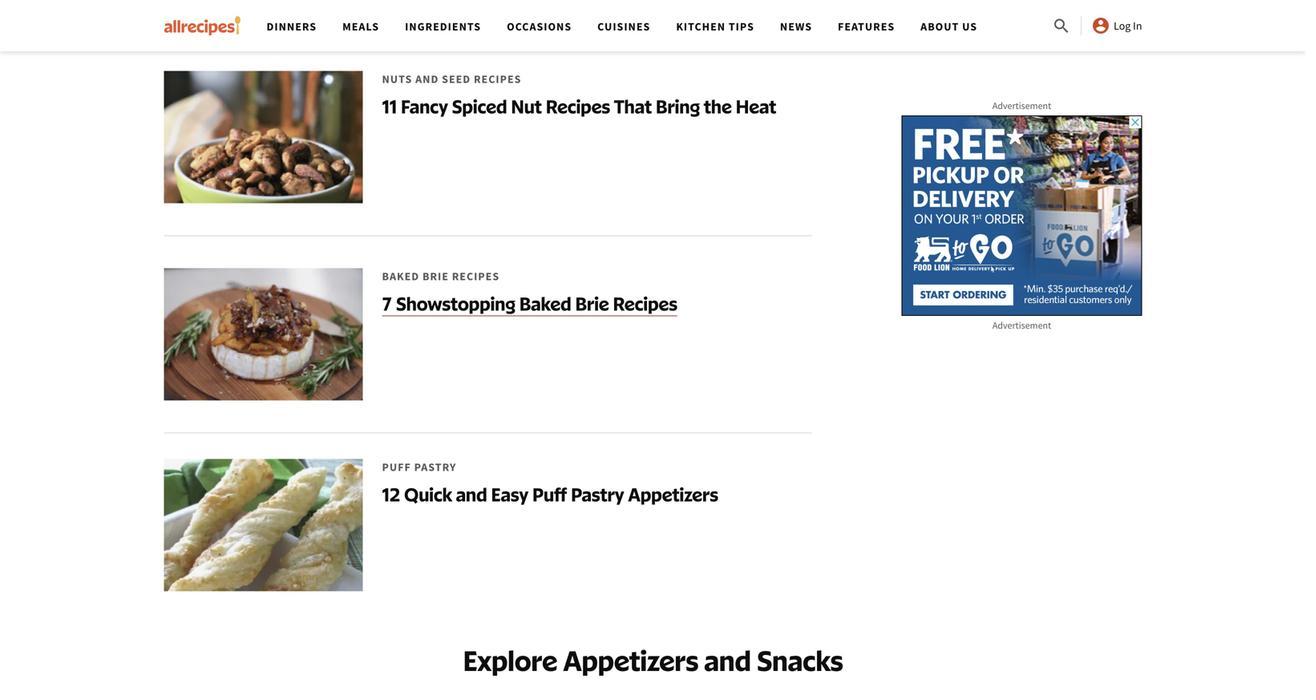 Task type: vqa. For each thing, say whether or not it's contained in the screenshot.
the GET THE MAGAZINE
no



Task type: describe. For each thing, give the bounding box(es) containing it.
occasions link
[[507, 19, 572, 34]]

11 fancy spiced nut recipes that bring the heat link
[[164, 39, 812, 236]]

brie
[[575, 292, 609, 315]]

crispy cheese twists on a white plate image
[[164, 459, 363, 591]]

news link
[[780, 19, 812, 34]]

about us link
[[921, 19, 978, 34]]

home image
[[164, 16, 241, 35]]

kitchen tips
[[676, 19, 755, 34]]

ingredients link
[[405, 19, 481, 34]]

11
[[382, 95, 397, 118]]

explore
[[463, 643, 558, 678]]

portrait shot apple and bacon-topped brie image
[[164, 268, 363, 401]]

kitchen
[[676, 19, 726, 34]]

log
[[1114, 18, 1131, 33]]

showstopping
[[396, 292, 516, 315]]

recipes for brie
[[613, 292, 678, 315]]

7
[[382, 292, 392, 315]]

bring
[[656, 95, 700, 118]]

7 showstopping baked brie recipes link
[[164, 236, 812, 433]]

easy
[[491, 483, 529, 506]]

12
[[382, 483, 400, 506]]

occasions
[[507, 19, 572, 34]]

12 quick and easy puff pastry appetizers link
[[164, 433, 812, 591]]

puff
[[533, 483, 567, 506]]

features link
[[838, 19, 895, 34]]

7 showstopping baked brie recipes
[[382, 292, 678, 315]]

quick
[[404, 483, 452, 506]]

dinners
[[267, 19, 317, 34]]

snacks
[[757, 643, 843, 678]]

meals link
[[342, 19, 379, 34]]

advertisement element
[[902, 115, 1142, 316]]

the
[[704, 95, 732, 118]]

dinners link
[[267, 19, 317, 34]]

11 fancy spiced nut recipes that bring the heat
[[382, 95, 777, 118]]

and for quick
[[456, 483, 487, 506]]

tajin roasted nuts image
[[164, 71, 363, 203]]



Task type: locate. For each thing, give the bounding box(es) containing it.
1 vertical spatial appetizers
[[563, 643, 699, 678]]

and left easy on the left bottom
[[456, 483, 487, 506]]

log in
[[1114, 18, 1142, 33]]

heat
[[736, 95, 777, 118]]

spiced
[[452, 95, 507, 118]]

features
[[838, 19, 895, 34]]

nut
[[511, 95, 542, 118]]

0 vertical spatial and
[[456, 483, 487, 506]]

navigation
[[254, 0, 1052, 51]]

recipes right nut
[[546, 95, 610, 118]]

and inside the 12 quick and easy puff pastry appetizers link
[[456, 483, 487, 506]]

account image
[[1092, 16, 1111, 35]]

appetizers
[[628, 483, 718, 506], [563, 643, 699, 678]]

1 vertical spatial recipes
[[613, 292, 678, 315]]

and
[[456, 483, 487, 506], [704, 643, 751, 678]]

navigation containing dinners
[[254, 0, 1052, 51]]

1 vertical spatial and
[[704, 643, 751, 678]]

recipes
[[546, 95, 610, 118], [613, 292, 678, 315]]

0 vertical spatial recipes
[[546, 95, 610, 118]]

0 vertical spatial appetizers
[[628, 483, 718, 506]]

cuisines
[[598, 19, 651, 34]]

log in link
[[1092, 16, 1142, 35]]

1 horizontal spatial and
[[704, 643, 751, 678]]

12 quick and easy puff pastry appetizers
[[382, 483, 718, 506]]

tips
[[729, 19, 755, 34]]

recipes for nut
[[546, 95, 610, 118]]

about
[[921, 19, 959, 34]]

news
[[780, 19, 812, 34]]

recipes right brie
[[613, 292, 678, 315]]

about us
[[921, 19, 978, 34]]

1 horizontal spatial recipes
[[613, 292, 678, 315]]

and for appetizers
[[704, 643, 751, 678]]

0 horizontal spatial and
[[456, 483, 487, 506]]

0 horizontal spatial recipes
[[546, 95, 610, 118]]

ingredients
[[405, 19, 481, 34]]

that
[[614, 95, 652, 118]]

cuisines link
[[598, 19, 651, 34]]

baked
[[519, 292, 571, 315]]

meals
[[342, 19, 379, 34]]

explore appetizers and snacks
[[463, 643, 843, 678]]

kitchen tips link
[[676, 19, 755, 34]]

and left snacks
[[704, 643, 751, 678]]

search image
[[1052, 17, 1071, 36]]

pastry
[[571, 483, 624, 506]]

us
[[962, 19, 978, 34]]

fancy
[[401, 95, 448, 118]]

in
[[1133, 18, 1142, 33]]



